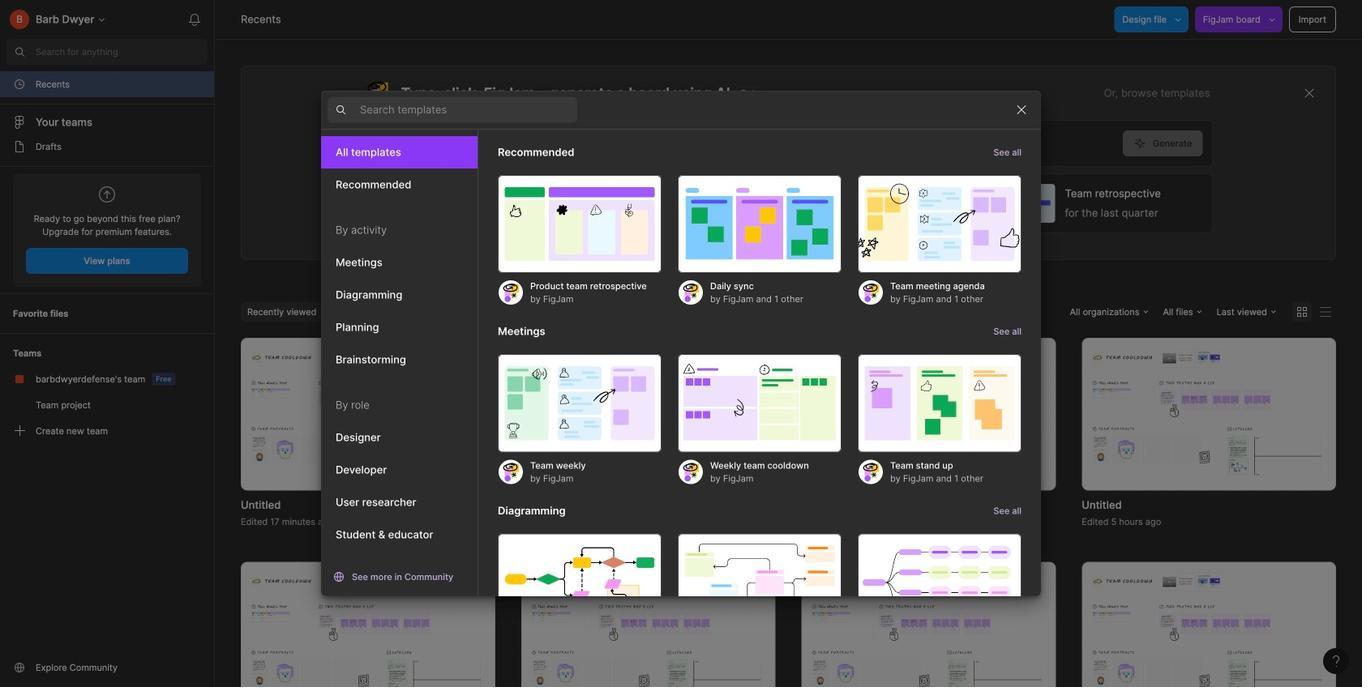 Task type: describe. For each thing, give the bounding box(es) containing it.
weekly team cooldown image
[[678, 354, 842, 453]]

search 32 image
[[6, 39, 32, 65]]

recent 16 image
[[13, 78, 26, 91]]

mindmap image
[[858, 534, 1022, 632]]

daily sync image
[[678, 175, 842, 273]]

diagram basics image
[[498, 534, 662, 632]]

team stand up image
[[858, 354, 1022, 453]]

team meeting agenda image
[[858, 175, 1022, 273]]

page 16 image
[[13, 140, 26, 153]]



Task type: locate. For each thing, give the bounding box(es) containing it.
uml diagram image
[[678, 534, 842, 632]]

team weekly image
[[498, 354, 662, 453]]

bell 32 image
[[182, 6, 208, 32]]

Ex: A weekly team meeting, starting with an ice breaker field
[[364, 121, 1123, 166]]

community 16 image
[[13, 662, 26, 675]]

Search for anything text field
[[36, 45, 208, 58]]

product team retrospective image
[[498, 175, 662, 273]]

Search templates text field
[[360, 100, 577, 120]]

file thumbnail image
[[249, 348, 487, 480], [529, 348, 767, 480], [810, 348, 1048, 480], [1090, 348, 1328, 480], [249, 572, 487, 688], [529, 572, 767, 688], [810, 572, 1048, 688], [1090, 572, 1328, 688]]

dialog
[[321, 90, 1041, 664]]



Task type: vqa. For each thing, say whether or not it's contained in the screenshot.
the Daily sync image at the top of page
yes



